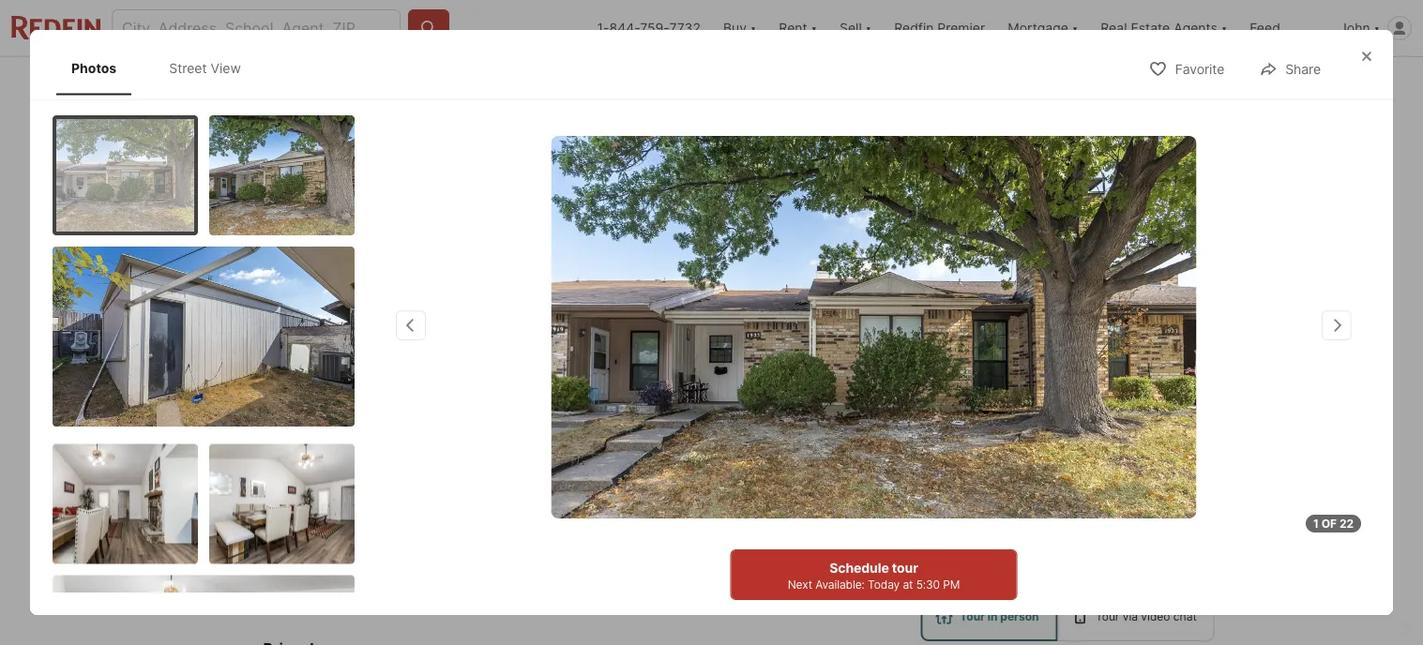 Task type: locate. For each thing, give the bounding box(es) containing it.
street view tab
[[154, 45, 256, 92]]

0 horizontal spatial tour
[[960, 611, 985, 624]]

tour up at
[[892, 560, 919, 576]]

street
[[169, 60, 207, 76], [266, 390, 305, 406]]

1923 abshire ln image
[[551, 136, 1197, 519]]

22
[[1120, 390, 1137, 406], [1340, 517, 1354, 531]]

0 horizontal spatial street
[[169, 60, 207, 76]]

1 horizontal spatial view
[[308, 390, 340, 406]]

1923 abshire ln, dallas, tx 75228 image
[[209, 110, 914, 433], [921, 110, 1215, 267], [921, 275, 1215, 433]]

this
[[1005, 455, 1045, 481]]

image image
[[209, 115, 355, 235], [56, 119, 194, 231], [53, 246, 355, 427], [53, 444, 198, 564], [209, 444, 355, 564]]

0 vertical spatial street
[[169, 60, 207, 76]]

home
[[1050, 455, 1109, 481]]

2 tour from the left
[[1096, 611, 1120, 624]]

22 inside button
[[1120, 390, 1137, 406]]

0 vertical spatial view
[[211, 60, 241, 76]]

map entry image
[[767, 455, 892, 580]]

tour
[[960, 611, 985, 624], [1096, 611, 1120, 624]]

1923 abshire ln , dallas
[[209, 492, 379, 510]]

view down city, address, school, agent, zip search box
[[211, 60, 241, 76]]

street inside button
[[266, 390, 305, 406]]

0 horizontal spatial tour
[[892, 560, 919, 576]]

844-
[[610, 20, 640, 36]]

approved
[[358, 566, 419, 582]]

22 left photos
[[1120, 390, 1137, 406]]

tab
[[333, 61, 436, 106], [436, 61, 577, 106], [577, 61, 727, 106], [727, 61, 818, 106]]

street down city, address, school, agent, zip search box
[[169, 60, 207, 76]]

dialog
[[30, 30, 1394, 646]]

1 vertical spatial tour
[[892, 560, 919, 576]]

get pre-approved link
[[305, 566, 419, 582]]

City, Address, School, Agent, ZIP search field
[[112, 9, 401, 47]]

tour via video chat
[[1096, 611, 1197, 624]]

tour for schedule
[[892, 560, 919, 576]]

1
[[1314, 517, 1320, 531]]

759-
[[640, 20, 670, 36]]

at
[[903, 578, 914, 592]]

street view
[[169, 60, 241, 76], [266, 390, 340, 406]]

tour
[[956, 455, 1000, 481], [892, 560, 919, 576]]

22 photos button
[[1078, 380, 1200, 418]]

1 vertical spatial street view
[[266, 390, 340, 406]]

view
[[211, 60, 241, 76], [308, 390, 340, 406]]

1-
[[597, 20, 610, 36]]

tour in person option
[[921, 593, 1058, 642]]

share
[[1286, 61, 1321, 77], [1164, 75, 1199, 91]]

today
[[868, 578, 900, 592]]

view up active
[[308, 390, 340, 406]]

schedule
[[830, 560, 889, 576]]

1 horizontal spatial street view
[[266, 390, 340, 406]]

0 vertical spatial tour
[[956, 455, 1000, 481]]

share button
[[1244, 49, 1337, 88], [1121, 62, 1215, 101]]

street up for sale - active
[[266, 390, 305, 406]]

tour inside schedule tour next available: today at 5:30 pm
[[892, 560, 919, 576]]

tab list
[[53, 41, 275, 95], [209, 57, 833, 106]]

for
[[226, 457, 252, 473]]

0 horizontal spatial street view
[[169, 60, 241, 76]]

1 horizontal spatial tour
[[956, 455, 1000, 481]]

schedule tour next available: today at 5:30 pm
[[788, 560, 960, 592]]

active link
[[301, 457, 348, 473]]

7732
[[670, 20, 701, 36]]

tour up friday
[[956, 455, 1000, 481]]

/mo
[[277, 566, 301, 582]]

1 tour from the left
[[960, 611, 985, 624]]

1 tab from the left
[[333, 61, 436, 106]]

sale
[[256, 457, 288, 473]]

abshire
[[249, 492, 306, 510]]

next
[[788, 578, 813, 592]]

active
[[301, 457, 348, 473]]

None button
[[932, 486, 1018, 574], [1025, 487, 1111, 573], [1118, 487, 1204, 573], [932, 486, 1018, 574], [1025, 487, 1111, 573], [1118, 487, 1204, 573]]

ln
[[310, 492, 328, 510]]

tour left in
[[960, 611, 985, 624]]

view inside button
[[308, 390, 340, 406]]

1 vertical spatial view
[[308, 390, 340, 406]]

0 vertical spatial street view
[[169, 60, 241, 76]]

street view down city, address, school, agent, zip search box
[[169, 60, 241, 76]]

street view up -
[[266, 390, 340, 406]]

1 horizontal spatial 22
[[1340, 517, 1354, 531]]

of
[[1322, 517, 1338, 531]]

list box
[[921, 593, 1215, 642]]

favorite button
[[1133, 49, 1241, 88]]

redfin
[[895, 20, 934, 36]]

0 horizontal spatial view
[[211, 60, 241, 76]]

dialog containing photos
[[30, 30, 1394, 646]]

redfin premier
[[895, 20, 986, 36]]

view inside tab
[[211, 60, 241, 76]]

person
[[1001, 611, 1039, 624]]

0 horizontal spatial 22
[[1120, 390, 1137, 406]]

dallas
[[336, 492, 379, 510]]

chat
[[1174, 611, 1197, 624]]

22 right of
[[1340, 517, 1354, 531]]

street view inside street view button
[[266, 390, 340, 406]]

sunday 29
[[1138, 498, 1184, 546]]

1 of 22
[[1314, 517, 1354, 531]]

submit search image
[[420, 19, 438, 38]]

0 vertical spatial 22
[[1120, 390, 1137, 406]]

1 horizontal spatial street
[[266, 390, 305, 406]]

28
[[1050, 514, 1086, 546]]

1 vertical spatial 22
[[1340, 517, 1354, 531]]

tour via video chat option
[[1058, 593, 1215, 642]]

22 photos
[[1120, 390, 1184, 406]]

tour left 'via'
[[1096, 611, 1120, 624]]

street inside tab
[[169, 60, 207, 76]]

27
[[958, 514, 992, 546]]

photos
[[71, 60, 117, 76]]

1 horizontal spatial tour
[[1096, 611, 1120, 624]]

$199,500 est. $1,650 /mo get pre-approved
[[209, 535, 419, 582]]

1 vertical spatial street
[[266, 390, 305, 406]]

tab list containing photos
[[53, 41, 275, 95]]

video
[[1142, 611, 1171, 624]]



Task type: describe. For each thing, give the bounding box(es) containing it.
1-844-759-7732 link
[[597, 20, 701, 36]]

view for tab list containing photos
[[211, 60, 241, 76]]

go tour this home
[[921, 455, 1109, 481]]

$1,650
[[236, 566, 277, 582]]

sunday
[[1138, 498, 1184, 511]]

-
[[292, 457, 298, 473]]

feed
[[1250, 20, 1281, 36]]

via
[[1123, 611, 1138, 624]]

street for tab list containing photos
[[169, 60, 207, 76]]

,
[[328, 492, 332, 510]]

est.
[[209, 566, 232, 582]]

photos
[[1139, 390, 1184, 406]]

1 horizontal spatial share
[[1286, 61, 1321, 77]]

premier
[[938, 20, 986, 36]]

tour for tour in person
[[960, 611, 985, 624]]

saturday 28
[[1039, 498, 1097, 546]]

get
[[305, 566, 328, 582]]

redfin premier button
[[883, 0, 997, 56]]

friday
[[956, 498, 995, 511]]

4 tab from the left
[[727, 61, 818, 106]]

5:30
[[917, 578, 940, 592]]

favorite
[[1176, 61, 1225, 77]]

saturday
[[1039, 498, 1097, 511]]

view for street view button
[[308, 390, 340, 406]]

pre-
[[331, 566, 358, 582]]

next image
[[1192, 515, 1222, 545]]

in
[[988, 611, 998, 624]]

tour for go
[[956, 455, 1000, 481]]

friday 27 oct
[[956, 498, 995, 562]]

29
[[1143, 514, 1179, 546]]

3 tab from the left
[[577, 61, 727, 106]]

0 horizontal spatial share
[[1164, 75, 1199, 91]]

tour in person
[[960, 611, 1039, 624]]

available:
[[816, 578, 865, 592]]

22 inside dialog
[[1340, 517, 1354, 531]]

street for street view button
[[266, 390, 305, 406]]

pm
[[943, 578, 960, 592]]

oct
[[963, 549, 987, 562]]

feed button
[[1239, 0, 1329, 56]]

$199,500
[[209, 535, 311, 561]]

photos tab
[[56, 45, 132, 92]]

1923
[[209, 492, 245, 510]]

street view inside street view tab
[[169, 60, 241, 76]]

1-844-759-7732
[[597, 20, 701, 36]]

street view button
[[224, 380, 356, 418]]

for sale - active
[[226, 457, 348, 473]]

1 horizontal spatial share button
[[1244, 49, 1337, 88]]

0 horizontal spatial share button
[[1121, 62, 1215, 101]]

tour for tour via video chat
[[1096, 611, 1120, 624]]

list box containing tour in person
[[921, 593, 1215, 642]]

go
[[921, 455, 951, 481]]

2 tab from the left
[[436, 61, 577, 106]]



Task type: vqa. For each thing, say whether or not it's contained in the screenshot.
Share button
yes



